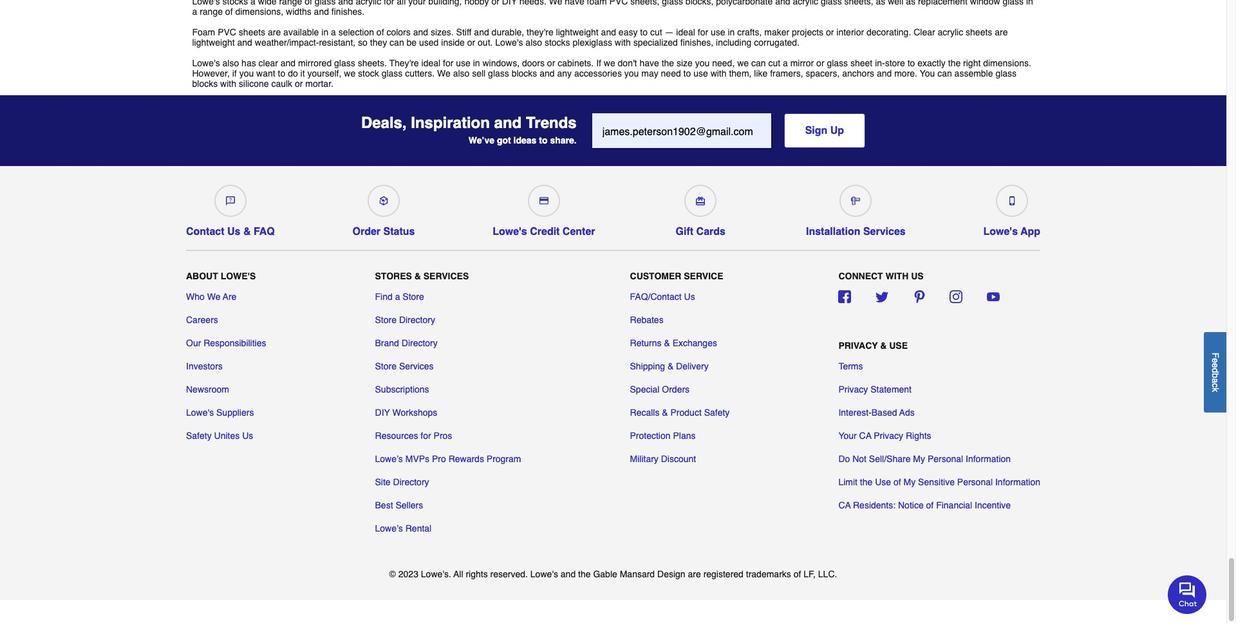 Task type: locate. For each thing, give the bounding box(es) containing it.
if
[[232, 68, 237, 78]]

mvps
[[406, 454, 430, 464]]

0 horizontal spatial cut
[[650, 27, 663, 37]]

0 vertical spatial ideal
[[677, 27, 696, 37]]

us right unites
[[242, 431, 253, 441]]

a left mirror at right top
[[783, 58, 788, 68]]

site directory link
[[375, 476, 429, 489]]

store up brand
[[375, 315, 397, 325]]

& left the delivery
[[668, 361, 674, 371]]

1 vertical spatial have
[[640, 58, 659, 68]]

also left has
[[223, 58, 239, 68]]

store inside find a store link
[[403, 292, 424, 302]]

0 vertical spatial safety
[[704, 407, 730, 418]]

can inside foam pvc sheets are available in a selection of colors and sizes. stiff and durable, they're lightweight and easy to cut — ideal for use in crafts, maker projects or interior decorating. clear acrylic sheets are lightweight and weather/impact-resistant, so they can be used inside or out. lowe's also stocks plexiglass with specialized finishes, including corrugated.
[[390, 37, 404, 47]]

pvc inside foam pvc sheets are available in a selection of colors and sizes. stiff and durable, they're lightweight and easy to cut — ideal for use in crafts, maker projects or interior decorating. clear acrylic sheets are lightweight and weather/impact-resistant, so they can be used inside or out. lowe's also stocks plexiglass with specialized finishes, including corrugated.
[[218, 27, 236, 37]]

your
[[409, 0, 426, 6]]

1 horizontal spatial lightweight
[[556, 27, 599, 37]]

1 vertical spatial we
[[437, 68, 451, 78]]

you
[[696, 58, 710, 68], [239, 68, 254, 78], [625, 68, 639, 78]]

your ca privacy rights
[[839, 431, 932, 441]]

so
[[358, 37, 368, 47]]

in down out.
[[473, 58, 480, 68]]

acrylic right clear
[[938, 27, 964, 37]]

connect
[[839, 271, 884, 281]]

be
[[407, 37, 417, 47]]

glass right stock
[[382, 68, 403, 78]]

stores & services
[[375, 271, 469, 281]]

blocks
[[512, 68, 537, 78], [192, 78, 218, 89]]

0 horizontal spatial as
[[876, 0, 886, 6]]

0 vertical spatial privacy
[[839, 341, 878, 351]]

lf,
[[804, 569, 816, 579]]

gable
[[594, 569, 618, 579]]

limit the use of my sensitive personal information
[[839, 477, 1041, 487]]

0 horizontal spatial use
[[456, 58, 471, 68]]

& right recalls
[[662, 407, 668, 418]]

ca down limit
[[839, 500, 851, 511]]

of right notice
[[927, 500, 934, 511]]

to right the need on the top of page
[[684, 68, 691, 78]]

1 horizontal spatial stocks
[[545, 37, 570, 47]]

0 horizontal spatial have
[[565, 0, 585, 6]]

privacy statement link
[[839, 383, 912, 396]]

we left are
[[207, 292, 221, 302]]

interest-based ads
[[839, 407, 915, 418]]

for left all
[[384, 0, 394, 6]]

1 vertical spatial ca
[[839, 500, 851, 511]]

special
[[630, 384, 660, 395]]

services inside installation services link
[[864, 226, 906, 237]]

and inside deals, inspiration and trends we've got ideas to share.
[[494, 114, 522, 132]]

specialized
[[634, 37, 678, 47]]

as left well
[[876, 0, 886, 6]]

directory up brand directory
[[399, 315, 435, 325]]

can
[[390, 37, 404, 47], [752, 58, 766, 68], [938, 68, 952, 78]]

we inside the lowe's stocks a wide range of glass and acrylic for all your building, hobby or diy needs. we have foam pvc sheets, glass blocks, polycarbonate and acrylic glass sheets, as well as replacement window glass in a range of dimensions, widths and finishes.
[[549, 0, 563, 6]]

0 horizontal spatial sheets,
[[631, 0, 660, 6]]

who we are link
[[186, 290, 237, 303]]

0 vertical spatial pvc
[[610, 0, 628, 6]]

1 vertical spatial cut
[[769, 58, 781, 68]]

2 vertical spatial store
[[375, 361, 397, 371]]

the left gable
[[578, 569, 591, 579]]

directory
[[399, 315, 435, 325], [402, 338, 438, 348], [393, 477, 429, 487]]

gift cards link
[[673, 179, 729, 237]]

1 horizontal spatial also
[[453, 68, 470, 78]]

we right if at the top of the page
[[604, 58, 616, 68]]

acrylic up selection
[[356, 0, 381, 6]]

assemble
[[955, 68, 994, 78]]

0 horizontal spatial stocks
[[223, 0, 248, 6]]

1 horizontal spatial sheets
[[966, 27, 993, 37]]

0 horizontal spatial us
[[227, 226, 241, 237]]

1 horizontal spatial with
[[615, 37, 631, 47]]

1 vertical spatial stocks
[[545, 37, 570, 47]]

services
[[864, 226, 906, 237], [424, 271, 469, 281], [399, 361, 434, 371]]

and up has
[[237, 37, 252, 47]]

pickup image
[[379, 196, 388, 205]]

directory up sellers
[[393, 477, 429, 487]]

1 vertical spatial us
[[684, 292, 695, 302]]

military discount
[[630, 454, 696, 464]]

store down brand
[[375, 361, 397, 371]]

protection plans
[[630, 431, 696, 441]]

0 vertical spatial us
[[227, 226, 241, 237]]

blocks left any
[[512, 68, 537, 78]]

f e e d b a c k
[[1211, 353, 1221, 392]]

store
[[403, 292, 424, 302], [375, 315, 397, 325], [375, 361, 397, 371]]

2 sheets, from the left
[[845, 0, 874, 6]]

2 horizontal spatial us
[[684, 292, 695, 302]]

also left sell
[[453, 68, 470, 78]]

in-
[[875, 58, 885, 68]]

sensitive
[[919, 477, 955, 487]]

you right if
[[239, 68, 254, 78]]

1 horizontal spatial acrylic
[[793, 0, 819, 6]]

sign up button
[[784, 113, 866, 148]]

1 horizontal spatial use
[[694, 68, 708, 78]]

to right ideas
[[539, 135, 548, 145]]

have inside the lowe's stocks a wide range of glass and acrylic for all your building, hobby or diy needs. we have foam pvc sheets, glass blocks, polycarbonate and acrylic glass sheets, as well as replacement window glass in a range of dimensions, widths and finishes.
[[565, 0, 585, 6]]

1 vertical spatial services
[[424, 271, 469, 281]]

with
[[886, 271, 909, 281]]

as
[[876, 0, 886, 6], [906, 0, 916, 6]]

cut left —
[[650, 27, 663, 37]]

they're
[[389, 58, 419, 68]]

can down corrugated.
[[752, 58, 766, 68]]

the
[[662, 58, 674, 68], [949, 58, 961, 68], [860, 477, 873, 487], [578, 569, 591, 579]]

1 horizontal spatial pvc
[[610, 0, 628, 6]]

as right well
[[906, 0, 916, 6]]

0 vertical spatial use
[[890, 341, 908, 351]]

1 horizontal spatial sheets,
[[845, 0, 874, 6]]

store for directory
[[375, 315, 397, 325]]

youtube image
[[987, 290, 1000, 303]]

0 vertical spatial have
[[565, 0, 585, 6]]

and up got
[[494, 114, 522, 132]]

privacy for privacy statement
[[839, 384, 868, 395]]

store inside store services link
[[375, 361, 397, 371]]

e up the b
[[1211, 363, 1221, 368]]

services for store services
[[399, 361, 434, 371]]

we right 'need,'
[[738, 58, 749, 68]]

lowe's inside lowe's also has clear and mirrored glass sheets. they're ideal for use in windows, doors or cabinets. if we don't have the size you need, we can cut a mirror or glass sheet in-store to exactly the right dimensions. however, if you want to do it yourself, we stock glass cutters. we also sell glass blocks and any accessories you may need to use with them, like framers, spacers, anchors and more. you can assemble glass blocks with silicone caulk or mortar.
[[192, 58, 220, 68]]

a inside foam pvc sheets are available in a selection of colors and sizes. stiff and durable, they're lightweight and easy to cut — ideal for use in crafts, maker projects or interior decorating. clear acrylic sheets are lightweight and weather/impact-resistant, so they can be used inside or out. lowe's also stocks plexiglass with specialized finishes, including corrugated.
[[331, 27, 336, 37]]

customer care image
[[226, 196, 235, 205]]

wide
[[258, 0, 277, 6]]

got
[[497, 135, 511, 145]]

0 vertical spatial cut
[[650, 27, 663, 37]]

1 horizontal spatial have
[[640, 58, 659, 68]]

in inside the lowe's stocks a wide range of glass and acrylic for all your building, hobby or diy needs. we have foam pvc sheets, glass blocks, polycarbonate and acrylic glass sheets, as well as replacement window glass in a range of dimensions, widths and finishes.
[[1027, 0, 1034, 6]]

a up k
[[1211, 378, 1221, 383]]

inspiration
[[411, 114, 490, 132]]

2 horizontal spatial we
[[549, 0, 563, 6]]

privacy for privacy & use
[[839, 341, 878, 351]]

blocks left if
[[192, 78, 218, 89]]

1 horizontal spatial are
[[688, 569, 701, 579]]

1 sheets, from the left
[[631, 0, 660, 6]]

acrylic up projects
[[793, 0, 819, 6]]

ideal down used
[[422, 58, 441, 68]]

1 horizontal spatial we
[[437, 68, 451, 78]]

2 vertical spatial services
[[399, 361, 434, 371]]

we
[[549, 0, 563, 6], [437, 68, 451, 78], [207, 292, 221, 302]]

privacy & use
[[839, 341, 908, 351]]

twitter image
[[876, 290, 889, 303]]

0 horizontal spatial can
[[390, 37, 404, 47]]

crafts,
[[738, 27, 762, 37]]

and left any
[[540, 68, 555, 78]]

2 horizontal spatial use
[[711, 27, 726, 37]]

use for &
[[890, 341, 908, 351]]

us for contact
[[227, 226, 241, 237]]

& up statement
[[881, 341, 887, 351]]

safety right "product"
[[704, 407, 730, 418]]

are up dimensions.
[[995, 27, 1008, 37]]

recalls & product safety link
[[630, 406, 730, 419]]

0 horizontal spatial ideal
[[422, 58, 441, 68]]

resources for pros link
[[375, 429, 452, 442]]

order status link
[[353, 179, 415, 237]]

our responsibilities
[[186, 338, 266, 348]]

1 vertical spatial pvc
[[218, 27, 236, 37]]

2 lowe's from the top
[[375, 523, 403, 534]]

stocks up cabinets.
[[545, 37, 570, 47]]

a left selection
[[331, 27, 336, 37]]

& right returns
[[664, 338, 670, 348]]

0 horizontal spatial pvc
[[218, 27, 236, 37]]

faq/contact us link
[[630, 290, 695, 303]]

2 vertical spatial we
[[207, 292, 221, 302]]

or left out.
[[467, 37, 475, 47]]

lowe's inside "link"
[[186, 407, 214, 418]]

1 vertical spatial my
[[904, 477, 916, 487]]

also up doors
[[526, 37, 542, 47]]

and left "it" on the left of the page
[[281, 58, 296, 68]]

lowe's mvps pro rewards program link
[[375, 453, 521, 465]]

0 vertical spatial directory
[[399, 315, 435, 325]]

lowe's up are
[[221, 271, 256, 281]]

glass right widths
[[315, 0, 336, 6]]

including
[[716, 37, 752, 47]]

have down specialized
[[640, 58, 659, 68]]

0 horizontal spatial we
[[207, 292, 221, 302]]

0 horizontal spatial we
[[344, 68, 356, 78]]

0 vertical spatial we
[[549, 0, 563, 6]]

0 vertical spatial diy
[[502, 0, 517, 6]]

well
[[888, 0, 904, 6]]

lowe's up windows,
[[496, 37, 523, 47]]

protection
[[630, 431, 671, 441]]

1 vertical spatial lowe's
[[375, 523, 403, 534]]

use up 'need,'
[[711, 27, 726, 37]]

we left stock
[[344, 68, 356, 78]]

lowe's inside lowe's mvps pro rewards program link
[[375, 454, 403, 464]]

with up don't
[[615, 37, 631, 47]]

directory inside 'link'
[[399, 315, 435, 325]]

with left silicone
[[220, 78, 236, 89]]

lowe's for lowe's mvps pro rewards program
[[375, 454, 403, 464]]

0 vertical spatial my
[[914, 454, 926, 464]]

0 vertical spatial lowe's
[[375, 454, 403, 464]]

sheets
[[239, 27, 265, 37], [966, 27, 993, 37]]

for inside foam pvc sheets are available in a selection of colors and sizes. stiff and durable, they're lightweight and easy to cut — ideal for use in crafts, maker projects or interior decorating. clear acrylic sheets are lightweight and weather/impact-resistant, so they can be used inside or out. lowe's also stocks plexiglass with specialized finishes, including corrugated.
[[698, 27, 709, 37]]

lowe's up site
[[375, 454, 403, 464]]

pro
[[432, 454, 446, 464]]

ideal inside foam pvc sheets are available in a selection of colors and sizes. stiff and durable, they're lightweight and easy to cut — ideal for use in crafts, maker projects or interior decorating. clear acrylic sheets are lightweight and weather/impact-resistant, so they can be used inside or out. lowe's also stocks plexiglass with specialized finishes, including corrugated.
[[677, 27, 696, 37]]

resistant,
[[319, 37, 356, 47]]

diy up resources
[[375, 407, 390, 418]]

subscriptions
[[375, 384, 429, 395]]

1 vertical spatial directory
[[402, 338, 438, 348]]

chat invite button image
[[1168, 575, 1208, 614]]

1 horizontal spatial diy
[[502, 0, 517, 6]]

0 vertical spatial services
[[864, 226, 906, 237]]

for down blocks,
[[698, 27, 709, 37]]

service
[[684, 271, 724, 281]]

llc.
[[819, 569, 838, 579]]

use up statement
[[890, 341, 908, 351]]

cut right like
[[769, 58, 781, 68]]

directory for site directory
[[393, 477, 429, 487]]

a right find
[[395, 292, 400, 302]]

also inside foam pvc sheets are available in a selection of colors and sizes. stiff and durable, they're lightweight and easy to cut — ideal for use in crafts, maker projects or interior decorating. clear acrylic sheets are lightweight and weather/impact-resistant, so they can be used inside or out. lowe's also stocks plexiglass with specialized finishes, including corrugated.
[[526, 37, 542, 47]]

services up 'find a store'
[[424, 271, 469, 281]]

privacy statement
[[839, 384, 912, 395]]

0 horizontal spatial safety
[[186, 431, 212, 441]]

sheet
[[851, 58, 873, 68]]

privacy up interest-
[[839, 384, 868, 395]]

1 vertical spatial safety
[[186, 431, 212, 441]]

2 horizontal spatial also
[[526, 37, 542, 47]]

safety inside recalls & product safety link
[[704, 407, 730, 418]]

personal up limit the use of my sensitive personal information link
[[928, 454, 964, 464]]

acrylic inside foam pvc sheets are available in a selection of colors and sizes. stiff and durable, they're lightweight and easy to cut — ideal for use in crafts, maker projects or interior decorating. clear acrylic sheets are lightweight and weather/impact-resistant, so they can be used inside or out. lowe's also stocks plexiglass with specialized finishes, including corrugated.
[[938, 27, 964, 37]]

0 horizontal spatial sheets
[[239, 27, 265, 37]]

0 horizontal spatial blocks
[[192, 78, 218, 89]]

dimensions.
[[984, 58, 1032, 68]]

do
[[839, 454, 850, 464]]

like
[[754, 68, 768, 78]]

installation services link
[[806, 179, 906, 237]]

out.
[[478, 37, 493, 47]]

interest-
[[839, 407, 872, 418]]

store inside 'link'
[[375, 315, 397, 325]]

2 vertical spatial us
[[242, 431, 253, 441]]

caulk
[[271, 78, 293, 89]]

1 vertical spatial privacy
[[839, 384, 868, 395]]

building,
[[429, 0, 462, 6]]

lowe's for lowe's rental
[[375, 523, 403, 534]]

registered
[[704, 569, 744, 579]]

0 horizontal spatial diy
[[375, 407, 390, 418]]

instagram image
[[950, 290, 963, 303]]

1 vertical spatial use
[[875, 477, 892, 487]]

1 vertical spatial store
[[375, 315, 397, 325]]

0 vertical spatial store
[[403, 292, 424, 302]]

1 horizontal spatial blocks
[[512, 68, 537, 78]]

are right design on the right
[[688, 569, 701, 579]]

residents:
[[853, 500, 896, 511]]

sheets, up the easy
[[631, 0, 660, 6]]

cut
[[650, 27, 663, 37], [769, 58, 781, 68]]

2 horizontal spatial you
[[696, 58, 710, 68]]

rewards
[[449, 454, 484, 464]]

to right the easy
[[640, 27, 648, 37]]

0 vertical spatial ca
[[860, 431, 872, 441]]

my down the rights
[[914, 454, 926, 464]]

us down the customer service
[[684, 292, 695, 302]]

ca
[[860, 431, 872, 441], [839, 500, 851, 511]]

trademarks
[[746, 569, 792, 579]]

and left the easy
[[601, 27, 616, 37]]

1 horizontal spatial safety
[[704, 407, 730, 418]]

in right the "window"
[[1027, 0, 1034, 6]]

lowe's inside foam pvc sheets are available in a selection of colors and sizes. stiff and durable, they're lightweight and easy to cut — ideal for use in crafts, maker projects or interior decorating. clear acrylic sheets are lightweight and weather/impact-resistant, so they can be used inside or out. lowe's also stocks plexiglass with specialized finishes, including corrugated.
[[496, 37, 523, 47]]

services inside store services link
[[399, 361, 434, 371]]

all
[[397, 0, 406, 6]]

2 horizontal spatial acrylic
[[938, 27, 964, 37]]

services for installation services
[[864, 226, 906, 237]]

store directory link
[[375, 313, 435, 326]]

e up the d
[[1211, 358, 1221, 363]]

of inside ca residents: notice of financial incentive link
[[927, 500, 934, 511]]

& right 'stores'
[[415, 271, 421, 281]]

2 vertical spatial directory
[[393, 477, 429, 487]]

brand
[[375, 338, 399, 348]]

sheets down the "window"
[[966, 27, 993, 37]]

stock
[[358, 68, 379, 78]]

a left wide
[[251, 0, 256, 6]]

privacy up terms
[[839, 341, 878, 351]]

ca right your
[[860, 431, 872, 441]]

windows,
[[483, 58, 520, 68]]

we right needs.
[[549, 0, 563, 6]]

lowe's down newsroom link
[[186, 407, 214, 418]]

site
[[375, 477, 391, 487]]

or right caulk
[[295, 78, 303, 89]]

1 lowe's from the top
[[375, 454, 403, 464]]

& left faq
[[243, 226, 251, 237]]

military
[[630, 454, 659, 464]]

lowe's inside lowe's rental link
[[375, 523, 403, 534]]

range right wide
[[279, 0, 302, 6]]

lowe's left if
[[192, 58, 220, 68]]

glass right the "window"
[[1003, 0, 1024, 6]]

0 vertical spatial stocks
[[223, 0, 248, 6]]

interior
[[837, 27, 864, 37]]

delivery
[[676, 361, 709, 371]]

window
[[971, 0, 1001, 6]]

terms
[[839, 361, 863, 371]]

based
[[872, 407, 898, 418]]

stocks inside foam pvc sheets are available in a selection of colors and sizes. stiff and durable, they're lightweight and easy to cut — ideal for use in crafts, maker projects or interior decorating. clear acrylic sheets are lightweight and weather/impact-resistant, so they can be used inside or out. lowe's also stocks plexiglass with specialized finishes, including corrugated.
[[545, 37, 570, 47]]

1 vertical spatial diy
[[375, 407, 390, 418]]

1 horizontal spatial as
[[906, 0, 916, 6]]

1 vertical spatial ideal
[[422, 58, 441, 68]]

for down inside
[[443, 58, 454, 68]]

1 horizontal spatial cut
[[769, 58, 781, 68]]

0 vertical spatial personal
[[928, 454, 964, 464]]

1 horizontal spatial ideal
[[677, 27, 696, 37]]

e
[[1211, 358, 1221, 363], [1211, 363, 1221, 368]]

personal up incentive
[[958, 477, 993, 487]]

of down sell/share
[[894, 477, 902, 487]]



Task type: vqa. For each thing, say whether or not it's contained in the screenshot.
THE STIFF
yes



Task type: describe. For each thing, give the bounding box(es) containing it.
store for services
[[375, 361, 397, 371]]

& for shipping & delivery
[[668, 361, 674, 371]]

1 horizontal spatial can
[[752, 58, 766, 68]]

a inside f e e d b a c k button
[[1211, 378, 1221, 383]]

for inside the lowe's stocks a wide range of glass and acrylic for all your building, hobby or diy needs. we have foam pvc sheets, glass blocks, polycarbonate and acrylic glass sheets, as well as replacement window glass in a range of dimensions, widths and finishes.
[[384, 0, 394, 6]]

stocks inside the lowe's stocks a wide range of glass and acrylic for all your building, hobby or diy needs. we have foam pvc sheets, glass blocks, polycarbonate and acrylic glass sheets, as well as replacement window glass in a range of dimensions, widths and finishes.
[[223, 0, 248, 6]]

of inside foam pvc sheets are available in a selection of colors and sizes. stiff and durable, they're lightweight and easy to cut — ideal for use in crafts, maker projects or interior decorating. clear acrylic sheets are lightweight and weather/impact-resistant, so they can be used inside or out. lowe's also stocks plexiglass with specialized finishes, including corrugated.
[[377, 27, 384, 37]]

the left the right on the right of page
[[949, 58, 961, 68]]

ideal inside lowe's also has clear and mirrored glass sheets. they're ideal for use in windows, doors or cabinets. if we don't have the size you need, we can cut a mirror or glass sheet in-store to exactly the right dimensions. however, if you want to do it yourself, we stock glass cutters. we also sell glass blocks and any accessories you may need to use with them, like framers, spacers, anchors and more. you can assemble glass blocks with silicone caulk or mortar.
[[422, 58, 441, 68]]

1 horizontal spatial ca
[[860, 431, 872, 441]]

mobile image
[[1008, 196, 1017, 205]]

& for stores & services
[[415, 271, 421, 281]]

1 horizontal spatial you
[[625, 68, 639, 78]]

to inside foam pvc sheets are available in a selection of colors and sizes. stiff and durable, they're lightweight and easy to cut — ideal for use in crafts, maker projects or interior decorating. clear acrylic sheets are lightweight and weather/impact-resistant, so they can be used inside or out. lowe's also stocks plexiglass with specialized finishes, including corrugated.
[[640, 27, 648, 37]]

1 e from the top
[[1211, 358, 1221, 363]]

statement
[[871, 384, 912, 395]]

1 sheets from the left
[[239, 27, 265, 37]]

installation services
[[806, 226, 906, 237]]

1 horizontal spatial range
[[279, 0, 302, 6]]

of left dimensions, at left
[[225, 6, 233, 17]]

the right limit
[[860, 477, 873, 487]]

a inside find a store link
[[395, 292, 400, 302]]

glass left blocks,
[[662, 0, 683, 6]]

lowe's right reserved.
[[531, 569, 558, 579]]

cut inside foam pvc sheets are available in a selection of colors and sizes. stiff and durable, they're lightweight and easy to cut — ideal for use in crafts, maker projects or interior decorating. clear acrylic sheets are lightweight and weather/impact-resistant, so they can be used inside or out. lowe's also stocks plexiglass with specialized finishes, including corrugated.
[[650, 27, 663, 37]]

and up the maker
[[776, 0, 791, 6]]

silicone
[[239, 78, 269, 89]]

program
[[487, 454, 521, 464]]

us for faq/contact
[[684, 292, 695, 302]]

of up available
[[305, 0, 312, 6]]

for left pros
[[421, 431, 431, 441]]

f
[[1211, 353, 1221, 358]]

are
[[223, 292, 237, 302]]

who we are
[[186, 292, 237, 302]]

1 as from the left
[[876, 0, 886, 6]]

or right mirror at right top
[[817, 58, 825, 68]]

safety inside safety unites us link
[[186, 431, 212, 441]]

widths
[[286, 6, 312, 17]]

pinterest image
[[913, 290, 926, 303]]

have inside lowe's also has clear and mirrored glass sheets. they're ideal for use in windows, doors or cabinets. if we don't have the size you need, we can cut a mirror or glass sheet in-store to exactly the right dimensions. however, if you want to do it yourself, we stock glass cutters. we also sell glass blocks and any accessories you may need to use with them, like framers, spacers, anchors and more. you can assemble glass blocks with silicone caulk or mortar.
[[640, 58, 659, 68]]

do not sell/share my personal information
[[839, 454, 1011, 464]]

best sellers
[[375, 500, 423, 511]]

status
[[384, 226, 415, 237]]

diy workshops link
[[375, 406, 438, 419]]

returns & exchanges link
[[630, 337, 718, 350]]

who
[[186, 292, 205, 302]]

to right the store
[[908, 58, 916, 68]]

foam
[[587, 0, 607, 6]]

gift cards
[[676, 226, 726, 237]]

of left lf,
[[794, 569, 802, 579]]

best sellers link
[[375, 499, 423, 512]]

lowe's suppliers link
[[186, 406, 254, 419]]

trends
[[526, 114, 577, 132]]

cut inside lowe's also has clear and mirrored glass sheets. they're ideal for use in windows, doors or cabinets. if we don't have the size you need, we can cut a mirror or glass sheet in-store to exactly the right dimensions. however, if you want to do it yourself, we stock glass cutters. we also sell glass blocks and any accessories you may need to use with them, like framers, spacers, anchors and more. you can assemble glass blocks with silicone caulk or mortar.
[[769, 58, 781, 68]]

use for the
[[875, 477, 892, 487]]

store services link
[[375, 360, 434, 373]]

and left gable
[[561, 569, 576, 579]]

protection plans link
[[630, 429, 696, 442]]

customer
[[630, 271, 682, 281]]

2 horizontal spatial are
[[995, 27, 1008, 37]]

lowe's rental
[[375, 523, 432, 534]]

used
[[419, 37, 439, 47]]

lowe's left credit
[[493, 226, 527, 237]]

shipping & delivery
[[630, 361, 709, 371]]

—
[[665, 27, 674, 37]]

lowe's credit center link
[[493, 179, 596, 237]]

to left do at left top
[[278, 68, 286, 78]]

brand directory
[[375, 338, 438, 348]]

cabinets.
[[558, 58, 594, 68]]

deals, inspiration and trends we've got ideas to share.
[[361, 114, 577, 145]]

2 horizontal spatial we
[[738, 58, 749, 68]]

sign up form
[[592, 113, 866, 149]]

mortar.
[[306, 78, 334, 89]]

pvc inside the lowe's stocks a wide range of glass and acrylic for all your building, hobby or diy needs. we have foam pvc sheets, glass blocks, polycarbonate and acrylic glass sheets, as well as replacement window glass in a range of dimensions, widths and finishes.
[[610, 0, 628, 6]]

newsroom
[[186, 384, 229, 395]]

d
[[1211, 368, 1221, 373]]

has
[[242, 58, 256, 68]]

1 vertical spatial personal
[[958, 477, 993, 487]]

& for returns & exchanges
[[664, 338, 670, 348]]

0 horizontal spatial with
[[220, 78, 236, 89]]

diy inside the lowe's stocks a wide range of glass and acrylic for all your building, hobby or diy needs. we have foam pvc sheets, glass blocks, polycarbonate and acrylic glass sheets, as well as replacement window glass in a range of dimensions, widths and finishes.
[[502, 0, 517, 6]]

safety unites us link
[[186, 429, 253, 442]]

Email Address email field
[[592, 113, 771, 148]]

lowe's inside the lowe's stocks a wide range of glass and acrylic for all your building, hobby or diy needs. we have foam pvc sheets, glass blocks, polycarbonate and acrylic glass sheets, as well as replacement window glass in a range of dimensions, widths and finishes.
[[192, 0, 220, 6]]

0 vertical spatial information
[[966, 454, 1011, 464]]

polycarbonate
[[716, 0, 773, 6]]

and up selection
[[338, 0, 353, 6]]

recalls
[[630, 407, 660, 418]]

in left "crafts,"
[[728, 27, 735, 37]]

limit
[[839, 477, 858, 487]]

0 horizontal spatial are
[[268, 27, 281, 37]]

2 horizontal spatial with
[[711, 68, 727, 78]]

or inside the lowe's stocks a wide range of glass and acrylic for all your building, hobby or diy needs. we have foam pvc sheets, glass blocks, polycarbonate and acrylic glass sheets, as well as replacement window glass in a range of dimensions, widths and finishes.
[[492, 0, 500, 6]]

credit card image
[[540, 196, 549, 205]]

2 vertical spatial privacy
[[874, 431, 904, 441]]

more.
[[895, 68, 918, 78]]

if
[[597, 58, 602, 68]]

lowe's credit center
[[493, 226, 596, 237]]

to inside deals, inspiration and trends we've got ideas to share.
[[539, 135, 548, 145]]

faq/contact
[[630, 292, 682, 302]]

may
[[642, 68, 659, 78]]

need
[[661, 68, 681, 78]]

0 horizontal spatial acrylic
[[356, 0, 381, 6]]

plexiglass
[[573, 37, 613, 47]]

customer service
[[630, 271, 724, 281]]

not
[[853, 454, 867, 464]]

2 sheets from the left
[[966, 27, 993, 37]]

with inside foam pvc sheets are available in a selection of colors and sizes. stiff and durable, they're lightweight and easy to cut — ideal for use in crafts, maker projects or interior decorating. clear acrylic sheets are lightweight and weather/impact-resistant, so they can be used inside or out. lowe's also stocks plexiglass with specialized finishes, including corrugated.
[[615, 37, 631, 47]]

glass up interior
[[821, 0, 842, 6]]

0 horizontal spatial ca
[[839, 500, 851, 511]]

and right stiff
[[474, 27, 489, 37]]

in inside lowe's also has clear and mirrored glass sheets. they're ideal for use in windows, doors or cabinets. if we don't have the size you need, we can cut a mirror or glass sheet in-store to exactly the right dimensions. however, if you want to do it yourself, we stock glass cutters. we also sell glass blocks and any accessories you may need to use with them, like framers, spacers, anchors and more. you can assemble glass blocks with silicone caulk or mortar.
[[473, 58, 480, 68]]

newsroom link
[[186, 383, 229, 396]]

gift card image
[[696, 196, 705, 205]]

product
[[671, 407, 702, 418]]

subscriptions link
[[375, 383, 429, 396]]

design
[[658, 569, 686, 579]]

of inside limit the use of my sensitive personal information link
[[894, 477, 902, 487]]

facebook image
[[839, 290, 852, 303]]

and left sizes.
[[413, 27, 428, 37]]

and right widths
[[314, 6, 329, 17]]

& for privacy & use
[[881, 341, 887, 351]]

contact us & faq link
[[186, 179, 275, 237]]

glass right assemble
[[996, 68, 1017, 78]]

1 horizontal spatial us
[[242, 431, 253, 441]]

don't
[[618, 58, 637, 68]]

glass right sell
[[488, 68, 509, 78]]

lowe's app
[[984, 226, 1041, 237]]

dimensions image
[[852, 196, 861, 205]]

glass left sheet
[[827, 58, 848, 68]]

lowe's suppliers
[[186, 407, 254, 418]]

us
[[912, 271, 924, 281]]

and left more.
[[877, 68, 892, 78]]

lowe's stocks a wide range of glass and acrylic for all your building, hobby or diy needs. we have foam pvc sheets, glass blocks, polycarbonate and acrylic glass sheets, as well as replacement window glass in a range of dimensions, widths and finishes.
[[192, 0, 1034, 17]]

special orders link
[[630, 383, 690, 396]]

deals,
[[361, 114, 407, 132]]

0 horizontal spatial also
[[223, 58, 239, 68]]

1 vertical spatial information
[[996, 477, 1041, 487]]

2 e from the top
[[1211, 363, 1221, 368]]

sign
[[806, 125, 828, 136]]

2 as from the left
[[906, 0, 916, 6]]

0 horizontal spatial lightweight
[[192, 37, 235, 47]]

they
[[370, 37, 387, 47]]

all
[[454, 569, 463, 579]]

glass down the resistant, on the top left of page
[[334, 58, 355, 68]]

we inside lowe's also has clear and mirrored glass sheets. they're ideal for use in windows, doors or cabinets. if we don't have the size you need, we can cut a mirror or glass sheet in-store to exactly the right dimensions. however, if you want to do it yourself, we stock glass cutters. we also sell glass blocks and any accessories you may need to use with them, like framers, spacers, anchors and more. you can assemble glass blocks with silicone caulk or mortar.
[[437, 68, 451, 78]]

the left the size on the right top
[[662, 58, 674, 68]]

rights
[[466, 569, 488, 579]]

0 horizontal spatial range
[[200, 6, 223, 17]]

a up foam
[[192, 6, 197, 17]]

directory for brand directory
[[402, 338, 438, 348]]

faq/contact us
[[630, 292, 695, 302]]

for inside lowe's also has clear and mirrored glass sheets. they're ideal for use in windows, doors or cabinets. if we don't have the size you need, we can cut a mirror or glass sheet in-store to exactly the right dimensions. however, if you want to do it yourself, we stock glass cutters. we also sell glass blocks and any accessories you may need to use with them, like framers, spacers, anchors and more. you can assemble glass blocks with silicone caulk or mortar.
[[443, 58, 454, 68]]

directory for store directory
[[399, 315, 435, 325]]

1 horizontal spatial we
[[604, 58, 616, 68]]

or left interior
[[826, 27, 834, 37]]

investors
[[186, 361, 223, 371]]

store services
[[375, 361, 434, 371]]

a inside lowe's also has clear and mirrored glass sheets. they're ideal for use in windows, doors or cabinets. if we don't have the size you need, we can cut a mirror or glass sheet in-store to exactly the right dimensions. however, if you want to do it yourself, we stock glass cutters. we also sell glass blocks and any accessories you may need to use with them, like framers, spacers, anchors and more. you can assemble glass blocks with silicone caulk or mortar.
[[783, 58, 788, 68]]

however,
[[192, 68, 230, 78]]

selection
[[339, 27, 374, 37]]

©
[[389, 569, 396, 579]]

rebates
[[630, 315, 664, 325]]

lowe's rental link
[[375, 522, 432, 535]]

them,
[[729, 68, 752, 78]]

interest-based ads link
[[839, 406, 915, 419]]

lowe's left the app
[[984, 226, 1018, 237]]

connect with us
[[839, 271, 924, 281]]

use inside foam pvc sheets are available in a selection of colors and sizes. stiff and durable, they're lightweight and easy to cut — ideal for use in crafts, maker projects or interior decorating. clear acrylic sheets are lightweight and weather/impact-resistant, so they can be used inside or out. lowe's also stocks plexiglass with specialized finishes, including corrugated.
[[711, 27, 726, 37]]

0 horizontal spatial you
[[239, 68, 254, 78]]

& for recalls & product safety
[[662, 407, 668, 418]]

or left any
[[547, 58, 555, 68]]

in right available
[[322, 27, 329, 37]]

2 horizontal spatial can
[[938, 68, 952, 78]]

sign up
[[806, 125, 845, 136]]

site directory
[[375, 477, 429, 487]]



